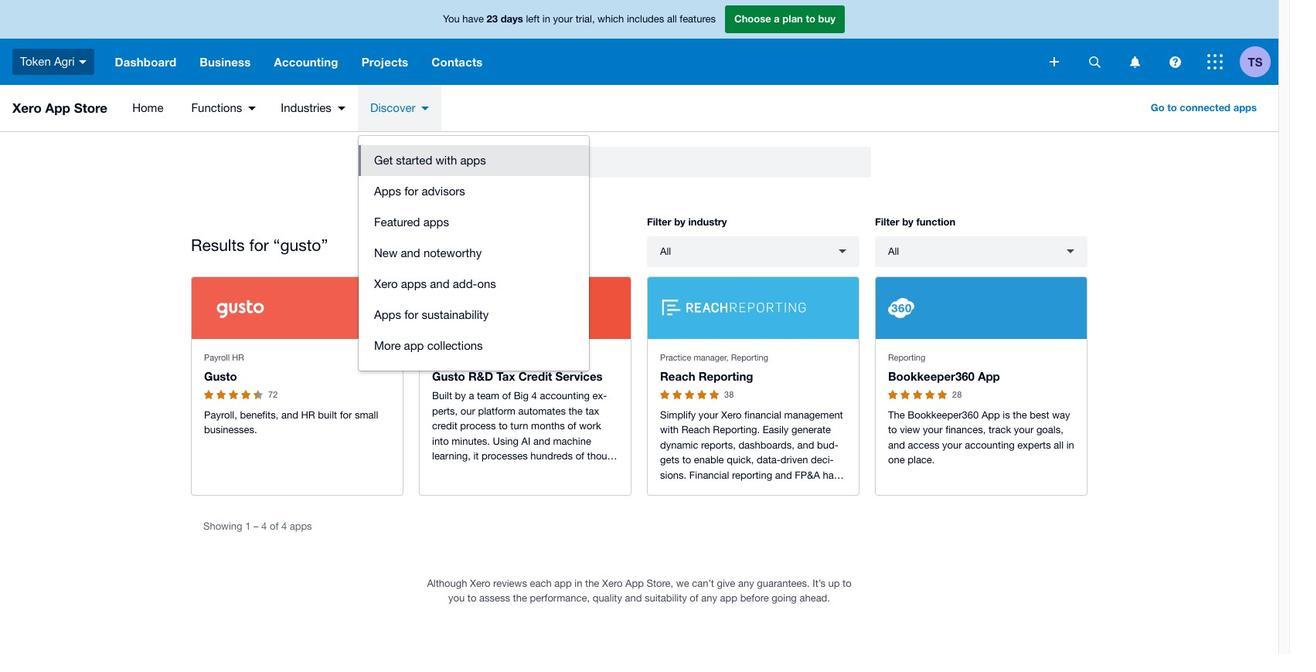 Task type: describe. For each thing, give the bounding box(es) containing it.
featured apps button
[[359, 207, 589, 238]]

token agri
[[20, 55, 75, 68]]

1 horizontal spatial 4
[[281, 521, 287, 532]]

all inside the bookkeeper360 app is the best way to view your finances, track your goals, and access your accounting experts all in one place.
[[1054, 440, 1064, 451]]

featured apps
[[374, 216, 449, 229]]

xero down token
[[12, 100, 42, 116]]

0 horizontal spatial 4
[[261, 521, 267, 532]]

38
[[725, 390, 734, 400]]

quality
[[593, 593, 622, 605]]

our
[[461, 406, 475, 417]]

xero apps and add-ons button
[[359, 269, 589, 300]]

processes
[[482, 451, 528, 462]]

includes
[[627, 13, 664, 25]]

to right you
[[468, 593, 477, 605]]

hundreds
[[531, 451, 573, 462]]

and inside although xero reviews each app in the xero app store, we can't give any guarantees. it's up to you to assess the performance, quality and suitability of any app before going ahead.
[[625, 593, 642, 605]]

deci
[[811, 455, 834, 466]]

0 horizontal spatial any
[[702, 593, 718, 605]]

bud
[[817, 440, 839, 451]]

perts,
[[432, 390, 607, 417]]

your up experts
[[1014, 425, 1034, 436]]

services
[[556, 370, 603, 384]]

store
[[74, 100, 108, 116]]

to up using at the bottom left of page
[[499, 421, 508, 432]]

each
[[530, 578, 552, 590]]

reporting bookkeeper360 app
[[888, 353, 1000, 384]]

apps for apps for advisors
[[374, 185, 401, 198]]

your down finances,
[[943, 440, 962, 451]]

apps for sustainability button
[[359, 300, 589, 331]]

find
[[543, 466, 560, 477]]

performance,
[[530, 593, 590, 605]]

payroll hr gusto
[[204, 353, 244, 384]]

of down learning, at the bottom left
[[462, 466, 471, 477]]

the
[[888, 409, 905, 421]]

machine
[[553, 436, 591, 447]]

up
[[829, 578, 840, 590]]

simplify your xero financial management with reach reporting. easily generate dynamic reports, dashboards, and bud gets to enable quick, data-driven deci sions.   financial reporting and fp&a have never been so powerful, yet simple.
[[660, 409, 845, 496]]

all button for filter by function
[[875, 236, 1088, 267]]

of down "machine"
[[576, 451, 585, 462]]

"gusto"
[[273, 236, 328, 254]]

add-
[[453, 278, 477, 291]]

apps right connected
[[1234, 101, 1257, 114]]

reporting up 38
[[699, 370, 754, 384]]

into
[[432, 436, 449, 447]]

so
[[713, 485, 724, 496]]

all button for filter by industry
[[647, 236, 860, 267]]

group containing get started with apps
[[359, 136, 589, 371]]

credit
[[432, 421, 458, 432]]

xero inside button
[[374, 278, 398, 291]]

more app collections button
[[359, 331, 589, 362]]

suitability
[[645, 593, 687, 605]]

accounting button
[[262, 39, 350, 85]]

access
[[908, 440, 940, 451]]

industry
[[689, 216, 727, 228]]

0 horizontal spatial tax
[[563, 466, 577, 477]]

thou
[[587, 451, 611, 462]]

simplify
[[660, 409, 696, 421]]

ahead.
[[800, 593, 830, 605]]

with inside button
[[436, 154, 457, 167]]

business button
[[188, 39, 262, 85]]

reach reporting link
[[660, 370, 754, 384]]

0 horizontal spatial svg image
[[1050, 57, 1059, 67]]

payroll, benefits, and hr built for small businesses.
[[204, 409, 378, 436]]

sands
[[432, 451, 611, 477]]

collections
[[427, 339, 483, 353]]

tools,
[[478, 353, 499, 362]]

list box containing get started with apps
[[359, 136, 589, 371]]

have inside simplify your xero financial management with reach reporting. easily generate dynamic reports, dashboards, and bud gets to enable quick, data-driven deci sions.   financial reporting and fp&a have never been so powerful, yet simple.
[[823, 470, 845, 481]]

and up the yet
[[775, 470, 792, 481]]

financial inside accountant tools, financial services gusto r&d tax credit services built by a team of big 4 accounting ex perts, our platform automates the tax credit process to turn months of work into minutes. using ai and machine learning, it processes hundreds of thou sands of transactions to find tax credits.
[[502, 353, 535, 362]]

view
[[900, 425, 921, 436]]

to inside the bookkeeper360 app is the best way to view your finances, track your goals, and access your accounting experts all in one place.
[[888, 425, 897, 436]]

accountant tools, financial services gusto r&d tax credit services built by a team of big 4 accounting ex perts, our platform automates the tax credit process to turn months of work into minutes. using ai and machine learning, it processes hundreds of thou sands of transactions to find tax credits.
[[432, 353, 612, 477]]

xero inside simplify your xero financial management with reach reporting. easily generate dynamic reports, dashboards, and bud gets to enable quick, data-driven deci sions.   financial reporting and fp&a have never been so powerful, yet simple.
[[721, 409, 742, 421]]

started
[[396, 154, 432, 167]]

powerful,
[[727, 485, 768, 496]]

with inside simplify your xero financial management with reach reporting. easily generate dynamic reports, dashboards, and bud gets to enable quick, data-driven deci sions.   financial reporting and fp&a have never been so powerful, yet simple.
[[660, 425, 679, 436]]

connected
[[1180, 101, 1231, 114]]

all for filter by function
[[888, 246, 899, 257]]

although
[[427, 578, 467, 590]]

big
[[514, 390, 529, 402]]

4 inside accountant tools, financial services gusto r&d tax credit services built by a team of big 4 accounting ex perts, our platform automates the tax credit process to turn months of work into minutes. using ai and machine learning, it processes hundreds of thou sands of transactions to find tax credits.
[[532, 390, 537, 402]]

it
[[474, 451, 479, 462]]

72
[[268, 390, 278, 400]]

by inside accountant tools, financial services gusto r&d tax credit services built by a team of big 4 accounting ex perts, our platform automates the tax credit process to turn months of work into minutes. using ai and machine learning, it processes hundreds of thou sands of transactions to find tax credits.
[[455, 390, 466, 402]]

get started with apps
[[374, 154, 486, 167]]

filter by function
[[875, 216, 956, 228]]

Search apps, industries, tasks and more... field
[[445, 148, 871, 177]]

1
[[245, 521, 251, 532]]

app inside although xero reviews each app in the xero app store, we can't give any guarantees. it's up to you to assess the performance, quality and suitability of any app before going ahead.
[[626, 578, 644, 590]]

to left find
[[531, 466, 540, 477]]

for for sustainability
[[405, 309, 419, 322]]

xero app store
[[12, 100, 108, 116]]

contacts
[[432, 55, 483, 69]]

more
[[374, 339, 401, 353]]

industries button
[[269, 85, 358, 131]]

best
[[1030, 409, 1050, 421]]

gusto logo image image
[[204, 295, 276, 321]]

way
[[1053, 409, 1071, 421]]

financial
[[745, 409, 782, 421]]

reach inside practice manager, reporting reach reporting
[[660, 370, 696, 384]]

fp&a
[[795, 470, 820, 481]]

and inside the bookkeeper360 app is the best way to view your finances, track your goals, and access your accounting experts all in one place.
[[888, 440, 905, 451]]

0 vertical spatial a
[[774, 13, 780, 25]]

by for industry
[[674, 216, 686, 228]]

give
[[717, 578, 736, 590]]

reviews
[[493, 578, 527, 590]]

0 vertical spatial any
[[738, 578, 754, 590]]

automates
[[518, 406, 566, 417]]

to right up
[[843, 578, 852, 590]]

home button
[[117, 85, 179, 131]]

ts button
[[1240, 39, 1279, 85]]

projects
[[362, 55, 409, 69]]

in for each
[[575, 578, 583, 590]]

dashboard link
[[103, 39, 188, 85]]

reporting right manager, on the right bottom of the page
[[731, 353, 769, 362]]

business
[[200, 55, 251, 69]]

reach inside simplify your xero financial management with reach reporting. easily generate dynamic reports, dashboards, and bud gets to enable quick, data-driven deci sions.   financial reporting and fp&a have never been so powerful, yet simple.
[[682, 425, 710, 436]]

bookkeeper360 app link
[[888, 370, 1000, 384]]

been
[[688, 485, 710, 496]]

filter by industry
[[647, 216, 727, 228]]

gusto r&d tax credit services link
[[432, 370, 603, 384]]

accounting
[[274, 55, 338, 69]]

ts
[[1248, 55, 1263, 68]]

new
[[374, 247, 398, 260]]

results
[[191, 236, 245, 254]]

industries
[[281, 101, 332, 114]]

dashboard
[[115, 55, 177, 69]]

easily
[[763, 425, 789, 436]]

gusto inside accountant tools, financial services gusto r&d tax credit services built by a team of big 4 accounting ex perts, our platform automates the tax credit process to turn months of work into minutes. using ai and machine learning, it processes hundreds of thou sands of transactions to find tax credits.
[[432, 370, 465, 384]]

turn
[[511, 421, 529, 432]]

apps right –
[[290, 521, 312, 532]]

simple.
[[788, 485, 820, 496]]

never
[[660, 485, 685, 496]]

r&d
[[469, 370, 493, 384]]

tax
[[497, 370, 515, 384]]



Task type: locate. For each thing, give the bounding box(es) containing it.
28
[[953, 390, 962, 400]]

practice
[[660, 353, 692, 362]]

1 horizontal spatial a
[[774, 13, 780, 25]]

0 horizontal spatial all
[[660, 246, 671, 257]]

accounting inside accountant tools, financial services gusto r&d tax credit services built by a team of big 4 accounting ex perts, our platform automates the tax credit process to turn months of work into minutes. using ai and machine learning, it processes hundreds of thou sands of transactions to find tax credits.
[[540, 390, 590, 402]]

of up "machine"
[[568, 421, 577, 432]]

0 horizontal spatial with
[[436, 154, 457, 167]]

hr right 'payroll' on the left
[[232, 353, 244, 362]]

and right benefits,
[[281, 409, 298, 421]]

xero down new
[[374, 278, 398, 291]]

1 horizontal spatial all button
[[875, 236, 1088, 267]]

to inside simplify your xero financial management with reach reporting. easily generate dynamic reports, dashboards, and bud gets to enable quick, data-driven deci sions.   financial reporting and fp&a have never been so powerful, yet simple.
[[683, 455, 691, 466]]

2 horizontal spatial app
[[720, 593, 738, 605]]

1 horizontal spatial all
[[888, 246, 899, 257]]

of right –
[[270, 521, 279, 532]]

your up access
[[923, 425, 943, 436]]

advisors
[[422, 185, 465, 198]]

credits.
[[579, 466, 612, 477]]

1 vertical spatial app
[[555, 578, 572, 590]]

filter for filter by industry
[[647, 216, 672, 228]]

financial inside simplify your xero financial management with reach reporting. easily generate dynamic reports, dashboards, and bud gets to enable quick, data-driven deci sions.   financial reporting and fp&a have never been so powerful, yet simple.
[[690, 470, 729, 481]]

0 vertical spatial bookkeeper360
[[888, 370, 975, 384]]

your left 'trial,'
[[553, 13, 573, 25]]

0 horizontal spatial by
[[455, 390, 466, 402]]

the inside accountant tools, financial services gusto r&d tax credit services built by a team of big 4 accounting ex perts, our platform automates the tax credit process to turn months of work into minutes. using ai and machine learning, it processes hundreds of thou sands of transactions to find tax credits.
[[569, 406, 583, 417]]

the right is
[[1013, 409, 1027, 421]]

app down give at right
[[720, 593, 738, 605]]

have left 23
[[463, 13, 484, 25]]

0 vertical spatial tax
[[586, 406, 599, 417]]

and left add-
[[430, 278, 450, 291]]

accounting
[[540, 390, 590, 402], [965, 440, 1015, 451]]

None search field
[[408, 147, 871, 178]]

1 horizontal spatial filter
[[875, 216, 900, 228]]

in inside the bookkeeper360 app is the best way to view your finances, track your goals, and access your accounting experts all in one place.
[[1067, 440, 1075, 451]]

reach reporting app logo image
[[660, 298, 808, 318]]

menu
[[117, 85, 442, 131]]

all button down industry
[[647, 236, 860, 267]]

0 vertical spatial hr
[[232, 353, 244, 362]]

of down can't
[[690, 593, 699, 605]]

2 filter from the left
[[875, 216, 900, 228]]

your
[[553, 13, 573, 25], [699, 409, 719, 421], [923, 425, 943, 436], [1014, 425, 1034, 436], [943, 440, 962, 451]]

1 vertical spatial hr
[[301, 409, 315, 421]]

in up performance,
[[575, 578, 583, 590]]

ex
[[593, 390, 607, 402]]

a left plan
[[774, 13, 780, 25]]

apps down get
[[374, 185, 401, 198]]

gusto
[[204, 370, 237, 384], [432, 370, 465, 384]]

any
[[738, 578, 754, 590], [702, 593, 718, 605]]

and right new
[[401, 247, 420, 260]]

the inside the bookkeeper360 app is the best way to view your finances, track your goals, and access your accounting experts all in one place.
[[1013, 409, 1027, 421]]

to inside banner
[[806, 13, 816, 25]]

more app collections
[[374, 339, 483, 353]]

discover button
[[358, 85, 442, 131]]

0 vertical spatial in
[[543, 13, 551, 25]]

any up before
[[738, 578, 754, 590]]

and
[[401, 247, 420, 260], [430, 278, 450, 291], [281, 409, 298, 421], [534, 436, 551, 447], [798, 440, 815, 451], [888, 440, 905, 451], [775, 470, 792, 481], [625, 593, 642, 605]]

accounting down services
[[540, 390, 590, 402]]

functions
[[191, 101, 242, 114]]

all left the features
[[667, 13, 677, 25]]

bookkeeper360 for reporting bookkeeper360 app
[[888, 370, 975, 384]]

and right quality
[[625, 593, 642, 605]]

hr
[[232, 353, 244, 362], [301, 409, 315, 421]]

0 horizontal spatial all button
[[647, 236, 860, 267]]

0 vertical spatial with
[[436, 154, 457, 167]]

1 gusto from the left
[[204, 370, 237, 384]]

quick,
[[727, 455, 754, 466]]

go to connected apps
[[1151, 101, 1257, 114]]

dashboards,
[[739, 440, 795, 451]]

app left is
[[982, 409, 1000, 421]]

work
[[579, 421, 601, 432]]

get
[[374, 154, 393, 167]]

1 vertical spatial financial
[[690, 470, 729, 481]]

by
[[674, 216, 686, 228], [902, 216, 914, 228], [455, 390, 466, 402]]

ai
[[522, 436, 531, 447]]

the up work
[[569, 406, 583, 417]]

list box
[[359, 136, 589, 371]]

banner
[[0, 0, 1279, 85]]

hr left built
[[301, 409, 315, 421]]

to left buy
[[806, 13, 816, 25]]

1 horizontal spatial financial
[[690, 470, 729, 481]]

small
[[355, 409, 378, 421]]

your inside you have 23 days left in your trial, which includes all features
[[553, 13, 573, 25]]

1 horizontal spatial have
[[823, 470, 845, 481]]

track
[[989, 425, 1012, 436]]

0 horizontal spatial hr
[[232, 353, 244, 362]]

app left the store
[[45, 100, 70, 116]]

token agri button
[[0, 39, 103, 85]]

dynamic
[[660, 440, 699, 451]]

1 vertical spatial bookkeeper360
[[908, 409, 979, 421]]

2 all from the left
[[888, 246, 899, 257]]

0 horizontal spatial financial
[[502, 353, 535, 362]]

1 horizontal spatial accounting
[[965, 440, 1015, 451]]

all for filter by industry
[[660, 246, 671, 257]]

banner containing ts
[[0, 0, 1279, 85]]

0 horizontal spatial in
[[543, 13, 551, 25]]

1 horizontal spatial gusto
[[432, 370, 465, 384]]

1 vertical spatial apps
[[374, 309, 401, 322]]

you
[[443, 13, 460, 25]]

xero
[[12, 100, 42, 116], [374, 278, 398, 291], [721, 409, 742, 421], [470, 578, 491, 590], [602, 578, 623, 590]]

app right more on the left
[[404, 339, 424, 353]]

svg image
[[1089, 56, 1101, 68], [1050, 57, 1059, 67]]

reporting
[[731, 353, 769, 362], [888, 353, 926, 362], [699, 370, 754, 384]]

1 horizontal spatial hr
[[301, 409, 315, 421]]

for up the featured apps
[[405, 185, 419, 198]]

0 horizontal spatial gusto
[[204, 370, 237, 384]]

app left store,
[[626, 578, 644, 590]]

hr inside payroll hr gusto
[[232, 353, 244, 362]]

0 vertical spatial apps
[[374, 185, 401, 198]]

1 vertical spatial all
[[1054, 440, 1064, 451]]

to
[[806, 13, 816, 25], [1168, 101, 1177, 114], [499, 421, 508, 432], [888, 425, 897, 436], [683, 455, 691, 466], [531, 466, 540, 477], [843, 578, 852, 590], [468, 593, 477, 605]]

0 horizontal spatial filter
[[647, 216, 672, 228]]

get started with apps button
[[359, 145, 589, 176]]

1 vertical spatial reach
[[682, 425, 710, 436]]

bookkeeper360 down '28'
[[908, 409, 979, 421]]

financial up gusto r&d tax credit services link
[[502, 353, 535, 362]]

1 horizontal spatial with
[[660, 425, 679, 436]]

apps up more on the left
[[374, 309, 401, 322]]

and right ai
[[534, 436, 551, 447]]

platform
[[478, 406, 516, 417]]

0 vertical spatial accounting
[[540, 390, 590, 402]]

app up performance,
[[555, 578, 572, 590]]

sustainability
[[422, 309, 489, 322]]

app inside the bookkeeper360 app is the best way to view your finances, track your goals, and access your accounting experts all in one place.
[[982, 409, 1000, 421]]

projects button
[[350, 39, 420, 85]]

function
[[917, 216, 956, 228]]

0 horizontal spatial accounting
[[540, 390, 590, 402]]

all
[[667, 13, 677, 25], [1054, 440, 1064, 451]]

transactions
[[474, 466, 529, 477]]

is
[[1003, 409, 1010, 421]]

driven
[[781, 455, 808, 466]]

gusto inside payroll hr gusto
[[204, 370, 237, 384]]

by left industry
[[674, 216, 686, 228]]

we
[[676, 578, 689, 590]]

using
[[493, 436, 519, 447]]

manager,
[[694, 353, 729, 362]]

group
[[359, 136, 589, 371]]

and down generate
[[798, 440, 815, 451]]

one
[[888, 455, 905, 466]]

any down can't
[[702, 593, 718, 605]]

2 gusto from the left
[[432, 370, 465, 384]]

apps down new and noteworthy
[[401, 278, 427, 291]]

1 all from the left
[[660, 246, 671, 257]]

of left big
[[502, 390, 511, 402]]

payroll
[[204, 353, 230, 362]]

1 vertical spatial any
[[702, 593, 718, 605]]

with up advisors
[[436, 154, 457, 167]]

svg image inside "token agri" popup button
[[79, 60, 86, 64]]

1 apps from the top
[[374, 185, 401, 198]]

1 horizontal spatial svg image
[[1089, 56, 1101, 68]]

by left function
[[902, 216, 914, 228]]

1 horizontal spatial app
[[555, 578, 572, 590]]

filter
[[647, 216, 672, 228], [875, 216, 900, 228]]

0 horizontal spatial all
[[667, 13, 677, 25]]

1 horizontal spatial any
[[738, 578, 754, 590]]

app inside reporting bookkeeper360 app
[[978, 370, 1000, 384]]

0 horizontal spatial a
[[469, 390, 474, 402]]

for inside payroll, benefits, and hr built for small businesses.
[[340, 409, 352, 421]]

place.
[[908, 455, 935, 466]]

it's
[[813, 578, 826, 590]]

2 horizontal spatial in
[[1067, 440, 1075, 451]]

1 vertical spatial with
[[660, 425, 679, 436]]

2 vertical spatial app
[[720, 593, 738, 605]]

and up one
[[888, 440, 905, 451]]

all button down function
[[875, 236, 1088, 267]]

of inside although xero reviews each app in the xero app store, we can't give any guarantees. it's up to you to assess the performance, quality and suitability of any app before going ahead.
[[690, 593, 699, 605]]

1 horizontal spatial in
[[575, 578, 583, 590]]

0 vertical spatial app
[[404, 339, 424, 353]]

reporting up bookkeeper360 app link
[[888, 353, 926, 362]]

go to connected apps link
[[1142, 96, 1267, 121]]

filter for filter by function
[[875, 216, 900, 228]]

gusto down accountant
[[432, 370, 465, 384]]

1 filter from the left
[[647, 216, 672, 228]]

0 horizontal spatial have
[[463, 13, 484, 25]]

xero up assess
[[470, 578, 491, 590]]

1 horizontal spatial tax
[[586, 406, 599, 417]]

all inside you have 23 days left in your trial, which includes all features
[[667, 13, 677, 25]]

to right go
[[1168, 101, 1177, 114]]

reach down practice
[[660, 370, 696, 384]]

1 vertical spatial tax
[[563, 466, 577, 477]]

0 vertical spatial all
[[667, 13, 677, 25]]

in down way
[[1067, 440, 1075, 451]]

apps
[[374, 185, 401, 198], [374, 309, 401, 322]]

in inside although xero reviews each app in the xero app store, we can't give any guarantees. it's up to you to assess the performance, quality and suitability of any app before going ahead.
[[575, 578, 583, 590]]

your right the simplify
[[699, 409, 719, 421]]

for for "gusto"
[[249, 236, 269, 254]]

gets
[[660, 440, 839, 466]]

bookkeeper360 app logo image
[[888, 295, 915, 321]]

0 vertical spatial financial
[[502, 353, 535, 362]]

2 horizontal spatial 4
[[532, 390, 537, 402]]

for right 'results'
[[249, 236, 269, 254]]

for up more app collections
[[405, 309, 419, 322]]

1 vertical spatial in
[[1067, 440, 1075, 451]]

a
[[774, 13, 780, 25], [469, 390, 474, 402]]

all down goals,
[[1054, 440, 1064, 451]]

the up quality
[[585, 578, 600, 590]]

the down reviews
[[513, 593, 527, 605]]

bookkeeper360 for the bookkeeper360 app is the best way to view your finances, track your goals, and access your accounting experts all in one place.
[[908, 409, 979, 421]]

reporting inside reporting bookkeeper360 app
[[888, 353, 926, 362]]

for right built
[[340, 409, 352, 421]]

home
[[132, 101, 163, 114]]

tax right find
[[563, 466, 577, 477]]

financial down enable
[[690, 470, 729, 481]]

2 horizontal spatial by
[[902, 216, 914, 228]]

bookkeeper360
[[888, 370, 975, 384], [908, 409, 979, 421]]

by up 'our'
[[455, 390, 466, 402]]

go
[[1151, 101, 1165, 114]]

1 horizontal spatial by
[[674, 216, 686, 228]]

gusto down 'payroll' on the left
[[204, 370, 237, 384]]

credit
[[519, 370, 552, 384]]

payroll,
[[204, 409, 237, 421]]

all down filter by industry
[[660, 246, 671, 257]]

0 horizontal spatial app
[[404, 339, 424, 353]]

to down the
[[888, 425, 897, 436]]

2 apps from the top
[[374, 309, 401, 322]]

a inside accountant tools, financial services gusto r&d tax credit services built by a team of big 4 accounting ex perts, our platform automates the tax credit process to turn months of work into minutes. using ai and machine learning, it processes hundreds of thou sands of transactions to find tax credits.
[[469, 390, 474, 402]]

for for advisors
[[405, 185, 419, 198]]

bookkeeper360 up '28'
[[888, 370, 975, 384]]

xero up quality
[[602, 578, 623, 590]]

apps for apps for sustainability
[[374, 309, 401, 322]]

have inside you have 23 days left in your trial, which includes all features
[[463, 13, 484, 25]]

featured
[[374, 216, 420, 229]]

and inside accountant tools, financial services gusto r&d tax credit services built by a team of big 4 accounting ex perts, our platform automates the tax credit process to turn months of work into minutes. using ai and machine learning, it processes hundreds of thou sands of transactions to find tax credits.
[[534, 436, 551, 447]]

2 all button from the left
[[875, 236, 1088, 267]]

1 all button from the left
[[647, 236, 860, 267]]

choose
[[735, 13, 771, 25]]

1 horizontal spatial all
[[1054, 440, 1064, 451]]

app
[[45, 100, 70, 116], [978, 370, 1000, 384], [982, 409, 1000, 421], [626, 578, 644, 590]]

token
[[20, 55, 51, 68]]

filter left function
[[875, 216, 900, 228]]

assess
[[479, 593, 510, 605]]

in
[[543, 13, 551, 25], [1067, 440, 1075, 451], [575, 578, 583, 590]]

in for days
[[543, 13, 551, 25]]

0 vertical spatial reach
[[660, 370, 696, 384]]

months
[[531, 421, 565, 432]]

menu containing home
[[117, 85, 442, 131]]

tax up work
[[586, 406, 599, 417]]

xero up reporting.
[[721, 409, 742, 421]]

all down the 'filter by function'
[[888, 246, 899, 257]]

your inside simplify your xero financial management with reach reporting. easily generate dynamic reports, dashboards, and bud gets to enable quick, data-driven deci sions.   financial reporting and fp&a have never been so powerful, yet simple.
[[699, 409, 719, 421]]

by for function
[[902, 216, 914, 228]]

1 vertical spatial have
[[823, 470, 845, 481]]

2 vertical spatial in
[[575, 578, 583, 590]]

apps down advisors
[[423, 216, 449, 229]]

to down dynamic
[[683, 455, 691, 466]]

have down deci
[[823, 470, 845, 481]]

generate
[[792, 425, 831, 436]]

in inside you have 23 days left in your trial, which includes all features
[[543, 13, 551, 25]]

hr inside payroll, benefits, and hr built for small businesses.
[[301, 409, 315, 421]]

filter left industry
[[647, 216, 672, 228]]

bookkeeper360 inside the bookkeeper360 app is the best way to view your finances, track your goals, and access your accounting experts all in one place.
[[908, 409, 979, 421]]

learning,
[[432, 451, 471, 462]]

1 vertical spatial a
[[469, 390, 474, 402]]

bookkeeper360 inside reporting bookkeeper360 app
[[888, 370, 975, 384]]

in right left
[[543, 13, 551, 25]]

left
[[526, 13, 540, 25]]

apps up apps for advisors button
[[460, 154, 486, 167]]

and inside payroll, benefits, and hr built for small businesses.
[[281, 409, 298, 421]]

1 vertical spatial accounting
[[965, 440, 1015, 451]]

app inside button
[[404, 339, 424, 353]]

reach up dynamic
[[682, 425, 710, 436]]

accounting inside the bookkeeper360 app is the best way to view your finances, track your goals, and access your accounting experts all in one place.
[[965, 440, 1015, 451]]

for
[[405, 185, 419, 198], [249, 236, 269, 254], [405, 309, 419, 322], [340, 409, 352, 421]]

0 vertical spatial have
[[463, 13, 484, 25]]

goals,
[[1037, 425, 1064, 436]]

accounting down track at the bottom right
[[965, 440, 1015, 451]]

a up 'our'
[[469, 390, 474, 402]]

with down the simplify
[[660, 425, 679, 436]]

app up track at the bottom right
[[978, 370, 1000, 384]]

svg image
[[1208, 54, 1223, 70], [1130, 56, 1140, 68], [1170, 56, 1181, 68], [79, 60, 86, 64]]

gusto tax credits app logo image
[[432, 295, 469, 321]]

all
[[660, 246, 671, 257], [888, 246, 899, 257]]



Task type: vqa. For each thing, say whether or not it's contained in the screenshot.


